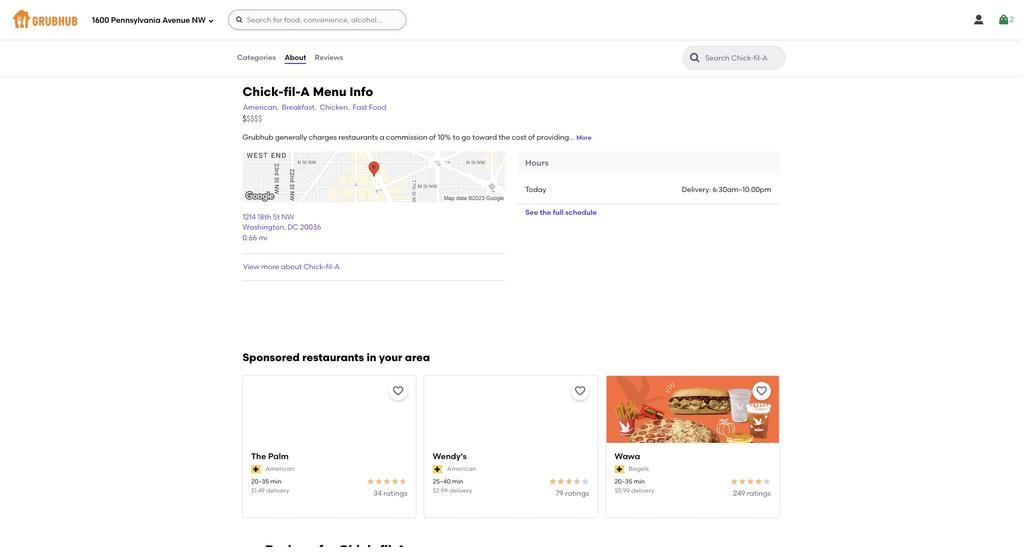Task type: vqa. For each thing, say whether or not it's contained in the screenshot.
the top the 'A'
yes



Task type: locate. For each thing, give the bounding box(es) containing it.
0 horizontal spatial of
[[429, 133, 436, 142]]

american
[[266, 466, 295, 473], [447, 466, 476, 473]]

2 save this restaurant button from the left
[[571, 383, 589, 401]]

min right 25–40
[[452, 479, 463, 486]]

20–35 up "$0.99"
[[615, 479, 632, 486]]

0 vertical spatial fil-
[[284, 84, 300, 99]]

wawa logo image
[[606, 377, 779, 462]]

reviews button
[[314, 40, 344, 76]]

delivery right "$0.99"
[[631, 488, 654, 495]]

1 subscription pass image from the left
[[251, 466, 261, 474]]

about
[[281, 263, 302, 272]]

2 subscription pass image from the left
[[615, 466, 625, 474]]

20–35
[[251, 479, 269, 486], [615, 479, 632, 486]]

1 horizontal spatial the
[[540, 209, 551, 217]]

hours
[[525, 158, 549, 168]]

0 horizontal spatial american
[[266, 466, 295, 473]]

0 vertical spatial a
[[300, 84, 310, 99]]

1 vertical spatial chick-
[[303, 263, 326, 272]]

1 ratings from the left
[[383, 490, 407, 498]]

0 horizontal spatial ratings
[[383, 490, 407, 498]]

1 save this restaurant button from the left
[[389, 383, 407, 401]]

0 vertical spatial the
[[499, 133, 510, 142]]

mi
[[259, 234, 267, 242]]

ratings right 34
[[383, 490, 407, 498]]

1214 18th st nw washington , dc 20036 0.66 mi
[[243, 213, 321, 242]]

1 vertical spatial a
[[335, 263, 340, 272]]

20–35 for wawa
[[615, 479, 632, 486]]

chick-
[[243, 84, 284, 99], [303, 263, 326, 272]]

of right cost
[[528, 133, 535, 142]]

avenue
[[162, 16, 190, 25]]

min down the palm
[[270, 479, 282, 486]]

min inside the 25–40 min $2.99 delivery
[[452, 479, 463, 486]]

nw left svg image
[[192, 16, 206, 25]]

nw up ,
[[282, 213, 294, 222]]

1 horizontal spatial chick-
[[303, 263, 326, 272]]

1 horizontal spatial fil-
[[326, 263, 335, 272]]

1 vertical spatial fil-
[[326, 263, 335, 272]]

min for the palm
[[270, 479, 282, 486]]

1 of from the left
[[429, 133, 436, 142]]

subscription pass image down the
[[251, 466, 261, 474]]

1 delivery from the left
[[266, 488, 289, 495]]

0 horizontal spatial nw
[[192, 16, 206, 25]]

star icon image
[[367, 478, 375, 486], [375, 478, 383, 486], [383, 478, 391, 486], [391, 478, 399, 486], [399, 478, 407, 486], [399, 478, 407, 486], [548, 478, 557, 486], [557, 478, 565, 486], [565, 478, 573, 486], [573, 478, 581, 486], [573, 478, 581, 486], [581, 478, 589, 486], [730, 478, 738, 486], [738, 478, 746, 486], [746, 478, 755, 486], [755, 478, 763, 486], [763, 478, 771, 486]]

1 horizontal spatial of
[[528, 133, 535, 142]]

american,
[[243, 103, 279, 112]]

commission
[[386, 133, 427, 142]]

wawa
[[615, 452, 640, 462]]

0.66
[[243, 234, 257, 242]]

$2.99
[[433, 488, 448, 495]]

delivery right $2.99
[[449, 488, 472, 495]]

the palm
[[251, 452, 289, 462]]

2 button
[[998, 11, 1014, 29]]

0 horizontal spatial save this restaurant button
[[389, 383, 407, 401]]

nw inside main navigation navigation
[[192, 16, 206, 25]]

the left cost
[[499, 133, 510, 142]]

20–35 inside 20–35 min $1.49 delivery
[[251, 479, 269, 486]]

ratings
[[383, 490, 407, 498], [565, 490, 589, 498], [747, 490, 771, 498]]

1 horizontal spatial nw
[[282, 213, 294, 222]]

0 vertical spatial nw
[[192, 16, 206, 25]]

2 horizontal spatial delivery
[[631, 488, 654, 495]]

your
[[379, 352, 402, 364]]

1 vertical spatial nw
[[282, 213, 294, 222]]

a
[[300, 84, 310, 99], [335, 263, 340, 272]]

of left 10%
[[429, 133, 436, 142]]

fast food button
[[352, 102, 387, 114]]

min
[[270, 479, 282, 486], [452, 479, 463, 486], [634, 479, 645, 486]]

1 horizontal spatial subscription pass image
[[615, 466, 625, 474]]

american for the palm
[[266, 466, 295, 473]]

2 horizontal spatial save this restaurant button
[[753, 383, 771, 401]]

min down bagels
[[634, 479, 645, 486]]

ratings right 249
[[747, 490, 771, 498]]

svg image inside the 2 button
[[998, 14, 1010, 26]]

generally
[[275, 133, 307, 142]]

main navigation navigation
[[0, 0, 1022, 40]]

2 american from the left
[[447, 466, 476, 473]]

delivery inside 20–35 min $1.49 delivery
[[266, 488, 289, 495]]

2 ratings from the left
[[565, 490, 589, 498]]

save this restaurant button
[[389, 383, 407, 401], [571, 383, 589, 401], [753, 383, 771, 401]]

view
[[243, 263, 259, 272]]

1 horizontal spatial save this restaurant button
[[571, 383, 589, 401]]

1 horizontal spatial delivery
[[449, 488, 472, 495]]

0 vertical spatial chick-
[[243, 84, 284, 99]]

1 horizontal spatial 20–35
[[615, 479, 632, 486]]

249 ratings
[[733, 490, 771, 498]]

delivery inside the 25–40 min $2.99 delivery
[[449, 488, 472, 495]]

restaurants left a
[[339, 133, 378, 142]]

34 ratings
[[374, 490, 407, 498]]

0 horizontal spatial save this restaurant image
[[574, 386, 586, 398]]

1 save this restaurant image from the left
[[574, 386, 586, 398]]

svg image
[[973, 14, 985, 26], [998, 14, 1010, 26], [235, 16, 243, 24]]

subscription pass image down the wawa on the bottom right
[[615, 466, 625, 474]]

1 20–35 from the left
[[251, 479, 269, 486]]

min for wendy's
[[452, 479, 463, 486]]

the left full
[[540, 209, 551, 217]]

ratings for wawa
[[747, 490, 771, 498]]

3 ratings from the left
[[747, 490, 771, 498]]

2 horizontal spatial svg image
[[998, 14, 1010, 26]]

0 horizontal spatial min
[[270, 479, 282, 486]]

20–35 up "$1.49"
[[251, 479, 269, 486]]

delivery: 6:30am–10:00pm
[[682, 186, 771, 194]]

1 american from the left
[[266, 466, 295, 473]]

subscription pass image for wawa
[[615, 466, 625, 474]]

a right about
[[335, 263, 340, 272]]

0 horizontal spatial subscription pass image
[[251, 466, 261, 474]]

charges
[[309, 133, 337, 142]]

1 horizontal spatial ratings
[[565, 490, 589, 498]]

2 min from the left
[[452, 479, 463, 486]]

20–35 inside 20–35 min $0.99 delivery
[[615, 479, 632, 486]]

2 horizontal spatial min
[[634, 479, 645, 486]]

$$$$$
[[243, 114, 262, 123]]

save this restaurant image
[[392, 386, 404, 398]]

3 save this restaurant button from the left
[[753, 383, 771, 401]]

wendy's
[[433, 452, 467, 462]]

ratings for wendy's
[[565, 490, 589, 498]]

about
[[285, 53, 306, 62]]

fil- right about
[[326, 263, 335, 272]]

fil-
[[284, 84, 300, 99], [326, 263, 335, 272]]

subscription pass image for the palm
[[251, 466, 261, 474]]

1 horizontal spatial save this restaurant image
[[756, 386, 768, 398]]

1 horizontal spatial min
[[452, 479, 463, 486]]

to
[[453, 133, 460, 142]]

more
[[576, 134, 592, 141]]

3 delivery from the left
[[631, 488, 654, 495]]

3 min from the left
[[634, 479, 645, 486]]

2 20–35 from the left
[[615, 479, 632, 486]]

american for wendy's
[[447, 466, 476, 473]]

delivery
[[266, 488, 289, 495], [449, 488, 472, 495], [631, 488, 654, 495]]

2 horizontal spatial ratings
[[747, 490, 771, 498]]

in
[[367, 352, 376, 364]]

wawa link
[[615, 452, 771, 463]]

svg image
[[208, 18, 214, 24]]

area
[[405, 352, 430, 364]]

1 horizontal spatial american
[[447, 466, 476, 473]]

nw inside 1214 18th st nw washington , dc 20036 0.66 mi
[[282, 213, 294, 222]]

249
[[733, 490, 745, 498]]

a up the breakfast,
[[300, 84, 310, 99]]

the
[[499, 133, 510, 142], [540, 209, 551, 217]]

2 delivery from the left
[[449, 488, 472, 495]]

info
[[349, 84, 373, 99]]

delivery inside 20–35 min $0.99 delivery
[[631, 488, 654, 495]]

1 min from the left
[[270, 479, 282, 486]]

fil- up the breakfast,
[[284, 84, 300, 99]]

breakfast,
[[282, 103, 317, 112]]

min inside 20–35 min $0.99 delivery
[[634, 479, 645, 486]]

0 horizontal spatial delivery
[[266, 488, 289, 495]]

34
[[374, 490, 382, 498]]

american, button
[[243, 102, 279, 114]]

go
[[462, 133, 471, 142]]

subscription pass image
[[251, 466, 261, 474], [615, 466, 625, 474]]

ratings right 79
[[565, 490, 589, 498]]

toward
[[472, 133, 497, 142]]

of
[[429, 133, 436, 142], [528, 133, 535, 142]]

0 horizontal spatial 20–35
[[251, 479, 269, 486]]

chick- right about
[[303, 263, 326, 272]]

american down wendy's
[[447, 466, 476, 473]]

save this restaurant button for wendy's
[[571, 383, 589, 401]]

american down the palm
[[266, 466, 295, 473]]

restaurants
[[339, 133, 378, 142], [302, 352, 364, 364]]

see
[[525, 209, 538, 217]]

Search Chick-fil-A search field
[[704, 53, 782, 63]]

restaurants left the in
[[302, 352, 364, 364]]

chick- up american,
[[243, 84, 284, 99]]

nw
[[192, 16, 206, 25], [282, 213, 294, 222]]

0 horizontal spatial chick-
[[243, 84, 284, 99]]

delivery right "$1.49"
[[266, 488, 289, 495]]

min for wawa
[[634, 479, 645, 486]]

palm
[[268, 452, 289, 462]]

1 vertical spatial the
[[540, 209, 551, 217]]

full
[[553, 209, 564, 217]]

min inside 20–35 min $1.49 delivery
[[270, 479, 282, 486]]

0 horizontal spatial fil-
[[284, 84, 300, 99]]

save this restaurant image
[[574, 386, 586, 398], [756, 386, 768, 398]]

2 save this restaurant image from the left
[[756, 386, 768, 398]]



Task type: describe. For each thing, give the bounding box(es) containing it.
more
[[261, 263, 279, 272]]

save this restaurant image for wendy's
[[574, 386, 586, 398]]

cost
[[512, 133, 526, 142]]

chick-fil-a menu info
[[243, 84, 373, 99]]

pennsylvania
[[111, 16, 160, 25]]

see the full schedule button
[[517, 204, 605, 222]]

1 vertical spatial restaurants
[[302, 352, 364, 364]]

1 horizontal spatial a
[[335, 263, 340, 272]]

schedule
[[565, 209, 597, 217]]

grubhub
[[243, 133, 273, 142]]

delivery for wawa
[[631, 488, 654, 495]]

20036
[[300, 223, 321, 232]]

79 ratings
[[556, 490, 589, 498]]

grubhub generally charges restaurants a commission of 10% to go toward the cost of providing ... more
[[243, 133, 592, 142]]

1600
[[92, 16, 109, 25]]

...
[[569, 133, 574, 142]]

18th
[[257, 213, 271, 222]]

today
[[525, 186, 546, 194]]

0 horizontal spatial svg image
[[235, 16, 243, 24]]

wendy's link
[[433, 452, 589, 463]]

$
[[243, 114, 246, 123]]

$0.99
[[615, 488, 630, 495]]

fast
[[353, 103, 367, 112]]

breakfast, button
[[281, 102, 317, 114]]

the
[[251, 452, 266, 462]]

view more about chick-fil-a
[[243, 263, 340, 272]]

washington
[[243, 223, 284, 232]]

american, breakfast, chicken, fast food
[[243, 103, 386, 112]]

2 of from the left
[[528, 133, 535, 142]]

a
[[380, 133, 384, 142]]

the palm link
[[251, 452, 407, 463]]

,
[[284, 223, 286, 232]]

chicken,
[[320, 103, 350, 112]]

categories
[[237, 53, 276, 62]]

sponsored
[[243, 352, 300, 364]]

6:30am–10:00pm
[[713, 186, 771, 194]]

delivery for wendy's
[[449, 488, 472, 495]]

categories button
[[236, 40, 276, 76]]

20–35 min $0.99 delivery
[[615, 479, 654, 495]]

st
[[273, 213, 280, 222]]

the inside the see the full schedule button
[[540, 209, 551, 217]]

see the full schedule
[[525, 209, 597, 217]]

0 vertical spatial restaurants
[[339, 133, 378, 142]]

more button
[[576, 134, 592, 143]]

25–40 min $2.99 delivery
[[433, 479, 472, 495]]

0 horizontal spatial the
[[499, 133, 510, 142]]

save this restaurant image for wawa
[[756, 386, 768, 398]]

25–40
[[433, 479, 451, 486]]

reviews
[[315, 53, 343, 62]]

save this restaurant button for the palm
[[389, 383, 407, 401]]

food
[[369, 103, 386, 112]]

$1.49
[[251, 488, 265, 495]]

menu
[[313, 84, 346, 99]]

nw for avenue
[[192, 16, 206, 25]]

Search for food, convenience, alcohol... search field
[[228, 10, 406, 30]]

sponsored restaurants in your area
[[243, 352, 430, 364]]

79
[[556, 490, 563, 498]]

nw for st
[[282, 213, 294, 222]]

save this restaurant button for wawa
[[753, 383, 771, 401]]

2
[[1010, 15, 1014, 24]]

subscription pass image
[[433, 466, 443, 474]]

providing
[[537, 133, 569, 142]]

ratings for the palm
[[383, 490, 407, 498]]

1600 pennsylvania avenue nw
[[92, 16, 206, 25]]

1214
[[243, 213, 256, 222]]

delivery for the palm
[[266, 488, 289, 495]]

10%
[[438, 133, 451, 142]]

chicken, button
[[319, 102, 350, 114]]

search icon image
[[689, 52, 701, 64]]

about button
[[284, 40, 307, 76]]

20–35 for the palm
[[251, 479, 269, 486]]

1 horizontal spatial svg image
[[973, 14, 985, 26]]

the palm logo image
[[243, 377, 416, 462]]

bagels
[[629, 466, 649, 473]]

0 horizontal spatial a
[[300, 84, 310, 99]]

20–35 min $1.49 delivery
[[251, 479, 289, 495]]

delivery:
[[682, 186, 711, 194]]

dc
[[288, 223, 298, 232]]



